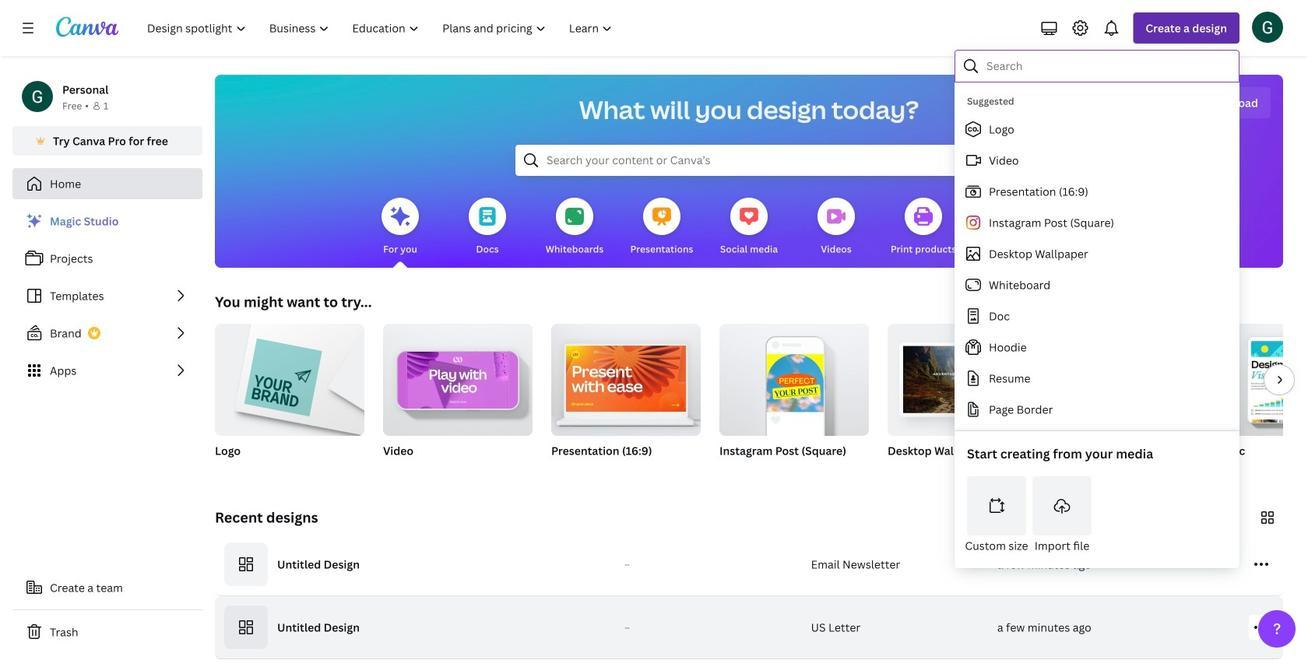 Task type: locate. For each thing, give the bounding box(es) containing it.
list
[[12, 206, 203, 386]]

None search field
[[516, 145, 983, 176]]

group
[[215, 318, 365, 478], [215, 318, 365, 436], [383, 318, 533, 478], [383, 318, 533, 436], [552, 318, 701, 478], [552, 318, 701, 436], [720, 324, 870, 478], [720, 324, 870, 436], [888, 324, 1038, 478], [1057, 324, 1206, 478], [1225, 324, 1309, 478]]

Search search field
[[987, 51, 1230, 81]]



Task type: vqa. For each thing, say whether or not it's contained in the screenshot.
group
yes



Task type: describe. For each thing, give the bounding box(es) containing it.
greg robinson image
[[1253, 11, 1284, 43]]

Search search field
[[547, 146, 952, 175]]

top level navigation element
[[137, 12, 626, 44]]



